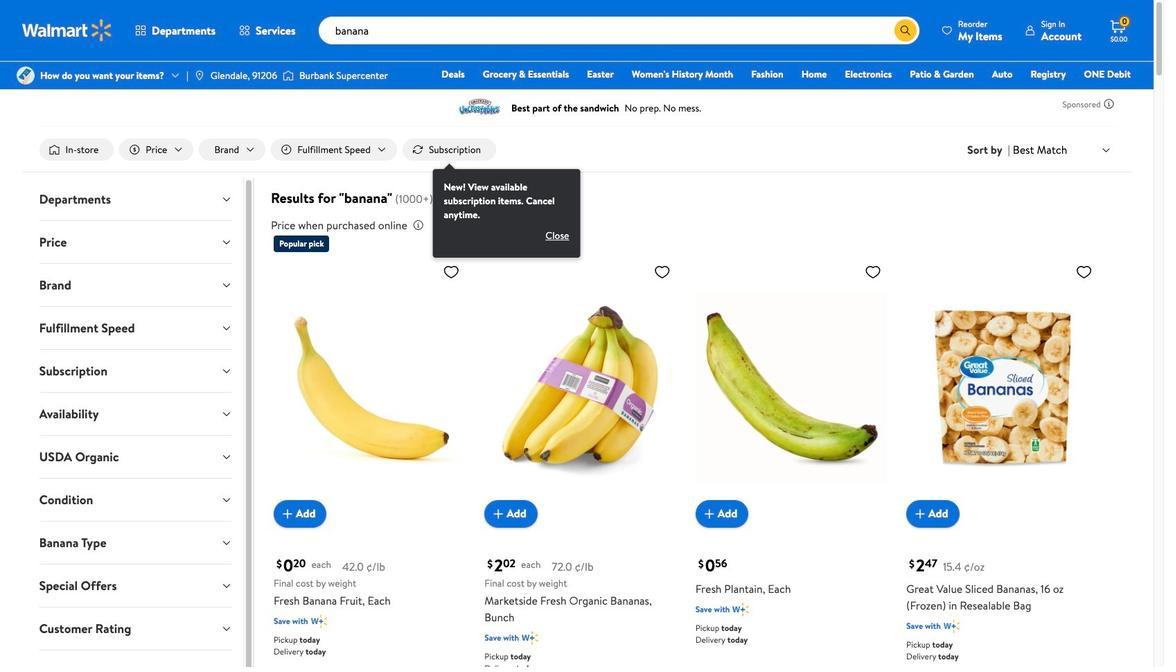 Task type: describe. For each thing, give the bounding box(es) containing it.
12 tab from the top
[[28, 651, 243, 667]]

sign in to add to favorites list, great value sliced bananas, 16 oz (frozen) in resealable bag image
[[1076, 263, 1092, 281]]

0 horizontal spatial  image
[[17, 67, 35, 85]]

add to cart image for fresh plantain, each image
[[701, 506, 718, 522]]

walmart plus image for fresh banana fruit, each image
[[311, 615, 327, 629]]

walmart image
[[22, 19, 112, 42]]

sign in to add to favorites list, fresh banana fruit, each image
[[443, 263, 460, 281]]

legal information image
[[413, 220, 424, 231]]

5 tab from the top
[[28, 350, 243, 392]]

Walmart Site-Wide search field
[[318, 17, 919, 44]]

4 tab from the top
[[28, 307, 243, 349]]

add to cart image for fresh banana fruit, each image
[[279, 506, 296, 522]]

sort and filter section element
[[23, 127, 1131, 258]]

2 tab from the top
[[28, 221, 243, 263]]

1 tab from the top
[[28, 178, 243, 220]]

2 horizontal spatial walmart plus image
[[944, 619, 960, 633]]

10 tab from the top
[[28, 565, 243, 607]]

add to cart image for marketside fresh organic bananas, bunch image
[[490, 506, 507, 522]]

11 tab from the top
[[28, 608, 243, 650]]

sign in to add to favorites list, fresh plantain, each image
[[865, 263, 881, 281]]

marketside fresh organic bananas, bunch image
[[485, 258, 676, 517]]

1 horizontal spatial  image
[[194, 70, 205, 81]]

search icon image
[[900, 25, 911, 36]]

9 tab from the top
[[28, 522, 243, 564]]

fresh banana fruit, each image
[[274, 258, 465, 517]]

walmart plus image for marketside fresh organic bananas, bunch image
[[522, 631, 538, 645]]

8 tab from the top
[[28, 479, 243, 521]]



Task type: locate. For each thing, give the bounding box(es) containing it.
2 horizontal spatial  image
[[283, 69, 294, 82]]

1 horizontal spatial walmart plus image
[[522, 631, 538, 645]]

add to cart image for great value sliced bananas, 16 oz (frozen) in resealable bag image
[[912, 506, 928, 522]]

sign in to add to favorites list, marketside fresh organic bananas, bunch image
[[654, 263, 670, 281]]

3 tab from the top
[[28, 264, 243, 306]]

sort by best match image
[[1101, 145, 1112, 156]]

Search search field
[[318, 17, 919, 44]]

7 tab from the top
[[28, 436, 243, 478]]

3 add to cart image from the left
[[701, 506, 718, 522]]

 image
[[17, 67, 35, 85], [283, 69, 294, 82], [194, 70, 205, 81]]

add to cart image
[[279, 506, 296, 522], [490, 506, 507, 522], [701, 506, 718, 522], [912, 506, 928, 522]]

2 add to cart image from the left
[[490, 506, 507, 522]]

walmart plus image
[[311, 615, 327, 629], [944, 619, 960, 633], [522, 631, 538, 645]]

tab
[[28, 178, 243, 220], [28, 221, 243, 263], [28, 264, 243, 306], [28, 307, 243, 349], [28, 350, 243, 392], [28, 393, 243, 435], [28, 436, 243, 478], [28, 479, 243, 521], [28, 522, 243, 564], [28, 565, 243, 607], [28, 608, 243, 650], [28, 651, 243, 667]]

1 add to cart image from the left
[[279, 506, 296, 522]]

fresh plantain, each image
[[695, 258, 887, 517]]

ad disclaimer and feedback image
[[1103, 98, 1114, 109]]

walmart plus image
[[733, 603, 749, 616]]

0 horizontal spatial walmart plus image
[[311, 615, 327, 629]]

6 tab from the top
[[28, 393, 243, 435]]

4 add to cart image from the left
[[912, 506, 928, 522]]

great value sliced bananas, 16 oz (frozen) in resealable bag image
[[906, 258, 1098, 517]]

clear search field text image
[[878, 25, 889, 36]]



Task type: vqa. For each thing, say whether or not it's contained in the screenshot.
Search icon
yes



